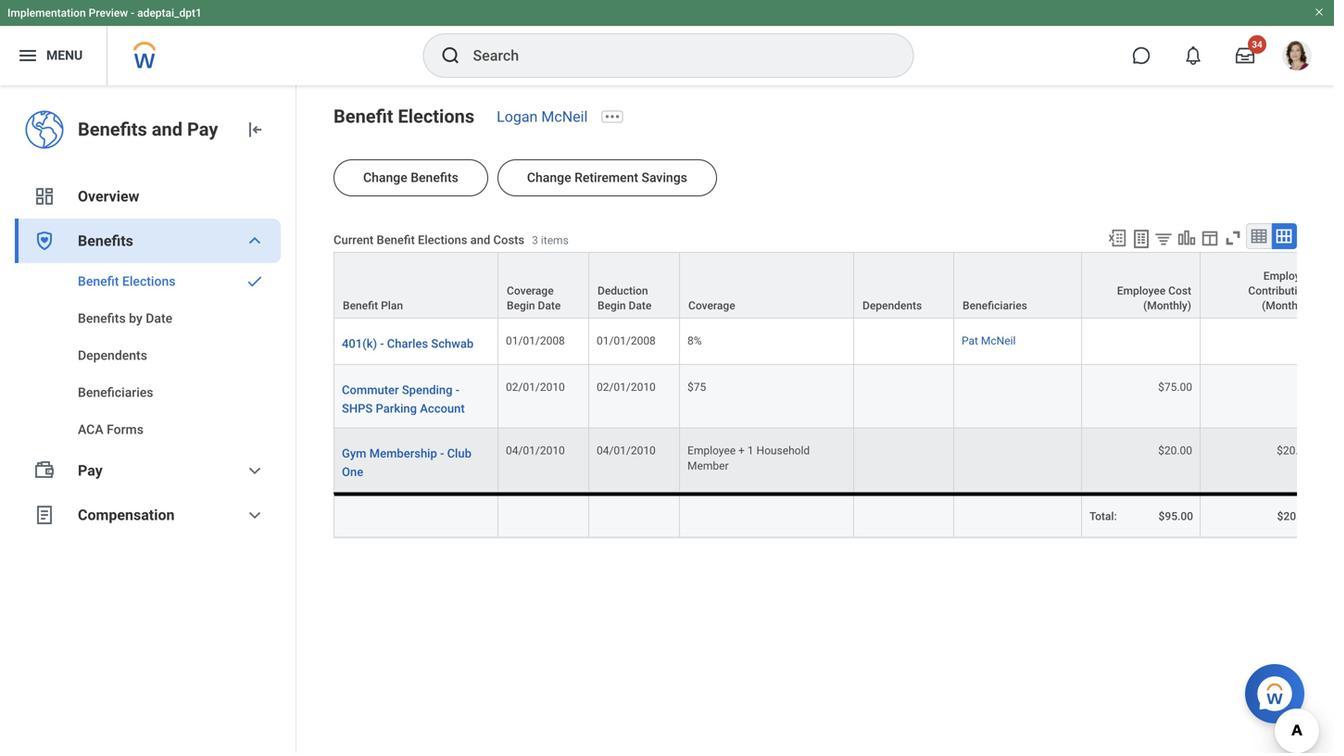 Task type: locate. For each thing, give the bounding box(es) containing it.
commuter spending - shps parking account row
[[334, 365, 1320, 429]]

0 vertical spatial benefit elections
[[334, 106, 475, 127]]

2 chevron down small image from the top
[[244, 504, 266, 527]]

row containing total:
[[334, 492, 1320, 538]]

chevron down small image inside pay dropdown button
[[244, 460, 266, 482]]

membership
[[370, 447, 437, 461]]

elections
[[398, 106, 475, 127], [418, 233, 468, 247], [122, 274, 176, 289]]

1 vertical spatial benefit elections
[[78, 274, 176, 289]]

change inside button
[[527, 170, 572, 185]]

(monthly) inside employee cost (monthly)
[[1144, 299, 1192, 312]]

begin inside coverage begin date
[[507, 299, 535, 312]]

0 horizontal spatial 04/01/2010
[[506, 445, 565, 458]]

1 row from the top
[[334, 252, 1320, 320]]

coverage for coverage begin date
[[507, 285, 554, 298]]

01/01/2008 down deduction begin date
[[597, 335, 656, 348]]

beneficiaries for beneficiaries popup button
[[963, 299, 1028, 312]]

cost
[[1169, 285, 1192, 298]]

1 begin from the left
[[507, 299, 535, 312]]

benefit elections
[[334, 106, 475, 127], [78, 274, 176, 289]]

begin down 3
[[507, 299, 535, 312]]

parking
[[376, 402, 417, 416]]

0 horizontal spatial employee
[[688, 445, 736, 458]]

1 horizontal spatial coverage
[[689, 299, 736, 312]]

$20.00 for gym membership - club one "row"
[[1278, 445, 1312, 458]]

2 row from the top
[[334, 492, 1320, 538]]

0 horizontal spatial dependents
[[78, 348, 147, 363]]

beneficiaries inside popup button
[[963, 299, 1028, 312]]

benefit up change benefits
[[334, 106, 394, 127]]

date down items
[[538, 299, 561, 312]]

beneficiaries button
[[955, 253, 1082, 318]]

current
[[334, 233, 374, 247]]

toolbar
[[1099, 223, 1298, 252]]

benefits inside dropdown button
[[78, 232, 133, 250]]

search image
[[440, 44, 462, 67]]

chevron down small image inside compensation dropdown button
[[244, 504, 266, 527]]

- inside menu banner
[[131, 6, 135, 19]]

2 02/01/2010 from the left
[[597, 381, 656, 394]]

401(k) - charles schwab
[[342, 337, 474, 351]]

1 vertical spatial employee
[[688, 445, 736, 458]]

benefit elections up benefits by date
[[78, 274, 176, 289]]

mcneil for pat mcneil
[[982, 335, 1016, 348]]

employee
[[1118, 285, 1166, 298], [688, 445, 736, 458]]

- for spending
[[456, 383, 460, 397]]

(monthly)
[[1144, 299, 1192, 312], [1263, 299, 1311, 312]]

02/01/2010
[[506, 381, 565, 394], [597, 381, 656, 394]]

coverage button
[[680, 253, 854, 318]]

1 vertical spatial pay
[[78, 462, 103, 480]]

date for benefits by date
[[146, 311, 173, 326]]

0 vertical spatial employee
[[1118, 285, 1166, 298]]

01/01/2008
[[506, 335, 565, 348], [597, 335, 656, 348]]

deduction begin date
[[598, 285, 652, 312]]

aca forms link
[[15, 412, 281, 449]]

0 horizontal spatial change
[[363, 170, 408, 185]]

1 vertical spatial beneficiaries
[[78, 385, 153, 400]]

benefits down overview at the left of page
[[78, 232, 133, 250]]

date inside benefits element
[[146, 311, 173, 326]]

coverage
[[507, 285, 554, 298], [689, 299, 736, 312]]

pay inside dropdown button
[[78, 462, 103, 480]]

0 horizontal spatial coverage
[[507, 285, 554, 298]]

elections up benefit plan popup button
[[418, 233, 468, 247]]

date for deduction begin date
[[629, 299, 652, 312]]

01/01/2008 down coverage begin date
[[506, 335, 565, 348]]

0 vertical spatial elections
[[398, 106, 475, 127]]

task pay image
[[33, 460, 56, 482]]

0 vertical spatial dependents
[[863, 299, 923, 312]]

1 vertical spatial chevron down small image
[[244, 504, 266, 527]]

(monthly) down "contribution"
[[1263, 299, 1311, 312]]

0 vertical spatial row
[[334, 252, 1320, 320]]

menu button
[[0, 26, 107, 85]]

club
[[447, 447, 472, 461]]

1 horizontal spatial 02/01/2010
[[597, 381, 656, 394]]

elections up benefits by date link
[[122, 274, 176, 289]]

(monthly) inside employer contribution (monthly)
[[1263, 299, 1311, 312]]

(monthly) down the cost
[[1144, 299, 1192, 312]]

-
[[131, 6, 135, 19], [380, 337, 384, 351], [456, 383, 460, 397], [440, 447, 444, 461]]

8%
[[688, 335, 702, 348]]

savings
[[642, 170, 688, 185]]

benefit plan button
[[335, 253, 498, 318]]

2 vertical spatial elections
[[122, 274, 176, 289]]

elections down search icon
[[398, 106, 475, 127]]

change up current on the left of page
[[363, 170, 408, 185]]

begin
[[507, 299, 535, 312], [598, 299, 626, 312]]

click to view/edit grid preferences image
[[1200, 228, 1221, 248]]

1 vertical spatial elections
[[418, 233, 468, 247]]

0 horizontal spatial (monthly)
[[1144, 299, 1192, 312]]

+
[[739, 445, 745, 458]]

benefit elections link
[[15, 263, 281, 300]]

$75
[[688, 381, 707, 394]]

date inside coverage begin date
[[538, 299, 561, 312]]

pay down aca at the bottom
[[78, 462, 103, 480]]

commuter
[[342, 383, 399, 397]]

0 horizontal spatial date
[[146, 311, 173, 326]]

mcneil inside 401(k) - charles schwab row
[[982, 335, 1016, 348]]

date right by
[[146, 311, 173, 326]]

0 vertical spatial chevron down small image
[[244, 460, 266, 482]]

chevron down small image
[[244, 230, 266, 252]]

forms
[[107, 422, 144, 438]]

change left retirement
[[527, 170, 572, 185]]

benefit elections up change benefits
[[334, 106, 475, 127]]

1 vertical spatial row
[[334, 492, 1320, 538]]

1 horizontal spatial date
[[538, 299, 561, 312]]

0 vertical spatial pay
[[187, 119, 218, 140]]

employee cost (monthly)
[[1118, 285, 1192, 312]]

begin inside deduction begin date
[[598, 299, 626, 312]]

04/01/2010
[[506, 445, 565, 458], [597, 445, 656, 458]]

0 horizontal spatial mcneil
[[542, 108, 588, 126]]

1 vertical spatial and
[[471, 233, 491, 247]]

benefits for benefits
[[78, 232, 133, 250]]

and
[[152, 119, 183, 140], [471, 233, 491, 247]]

date down deduction
[[629, 299, 652, 312]]

dependents inside popup button
[[863, 299, 923, 312]]

adeptai_dpt1
[[137, 6, 202, 19]]

$20.00 inside row
[[1278, 510, 1313, 523]]

date
[[538, 299, 561, 312], [629, 299, 652, 312], [146, 311, 173, 326]]

fullscreen image
[[1224, 228, 1244, 248]]

employee left the cost
[[1118, 285, 1166, 298]]

1 horizontal spatial 04/01/2010
[[597, 445, 656, 458]]

preview
[[89, 6, 128, 19]]

items
[[541, 234, 569, 247]]

0 horizontal spatial beneficiaries
[[78, 385, 153, 400]]

close environment banner image
[[1314, 6, 1326, 18]]

date inside deduction begin date
[[629, 299, 652, 312]]

benefit up benefits by date
[[78, 274, 119, 289]]

2 change from the left
[[527, 170, 572, 185]]

change retirement savings button
[[498, 159, 717, 197]]

pay
[[187, 119, 218, 140], [78, 462, 103, 480]]

change
[[363, 170, 408, 185], [527, 170, 572, 185]]

document alt image
[[33, 504, 56, 527]]

dependents up 401(k) - charles schwab row
[[863, 299, 923, 312]]

charles
[[387, 337, 428, 351]]

1 horizontal spatial benefit elections
[[334, 106, 475, 127]]

0 horizontal spatial pay
[[78, 462, 103, 480]]

$20.00
[[1159, 445, 1193, 458], [1278, 445, 1312, 458], [1278, 510, 1313, 523]]

benefit elections inside benefit elections link
[[78, 274, 176, 289]]

- left club
[[440, 447, 444, 461]]

beneficiaries column header
[[955, 252, 1083, 320]]

benefits inside button
[[411, 170, 459, 185]]

contribution
[[1249, 285, 1311, 298]]

benefits image
[[33, 230, 56, 252]]

employee inside employee + 1 household member
[[688, 445, 736, 458]]

commuter spending - shps parking account link
[[342, 380, 490, 416]]

account
[[420, 402, 465, 416]]

dependents inside benefits element
[[78, 348, 147, 363]]

2 begin from the left
[[598, 299, 626, 312]]

employee for employee cost (monthly)
[[1118, 285, 1166, 298]]

employer
[[1264, 270, 1311, 283]]

pat mcneil link
[[962, 331, 1016, 348]]

mcneil right pat
[[982, 335, 1016, 348]]

gym membership - club one link
[[342, 444, 490, 479]]

3
[[532, 234, 538, 247]]

and up the overview link
[[152, 119, 183, 140]]

1 vertical spatial dependents
[[78, 348, 147, 363]]

row
[[334, 252, 1320, 320], [334, 492, 1320, 538]]

aca forms
[[78, 422, 144, 438]]

employee up member
[[688, 445, 736, 458]]

- inside gym membership - club one
[[440, 447, 444, 461]]

coverage inside coverage begin date
[[507, 285, 554, 298]]

benefits left by
[[78, 311, 126, 326]]

logan mcneil link
[[497, 108, 588, 126]]

1 horizontal spatial and
[[471, 233, 491, 247]]

gym
[[342, 447, 367, 461]]

row containing employer contribution (monthly)
[[334, 252, 1320, 320]]

0 horizontal spatial and
[[152, 119, 183, 140]]

- right 401(k)
[[380, 337, 384, 351]]

benefit
[[334, 106, 394, 127], [377, 233, 415, 247], [78, 274, 119, 289], [343, 299, 378, 312]]

1 horizontal spatial change
[[527, 170, 572, 185]]

dependents down benefits by date
[[78, 348, 147, 363]]

benefit left plan
[[343, 299, 378, 312]]

coverage down 3
[[507, 285, 554, 298]]

2 01/01/2008 from the left
[[597, 335, 656, 348]]

benefits up current benefit elections and costs 3 items
[[411, 170, 459, 185]]

begin down deduction
[[598, 299, 626, 312]]

1 horizontal spatial beneficiaries
[[963, 299, 1028, 312]]

benefits and pay
[[78, 119, 218, 140]]

0 vertical spatial beneficiaries
[[963, 299, 1028, 312]]

chevron down small image
[[244, 460, 266, 482], [244, 504, 266, 527]]

34
[[1253, 39, 1263, 50]]

change inside button
[[363, 170, 408, 185]]

coverage up 8%
[[689, 299, 736, 312]]

1 chevron down small image from the top
[[244, 460, 266, 482]]

total:
[[1090, 510, 1118, 523]]

0 horizontal spatial 02/01/2010
[[506, 381, 565, 394]]

0 horizontal spatial 01/01/2008
[[506, 335, 565, 348]]

dependents for dependents popup button
[[863, 299, 923, 312]]

mcneil
[[542, 108, 588, 126], [982, 335, 1016, 348]]

overview link
[[15, 174, 281, 219]]

benefits button
[[15, 219, 281, 263]]

1 horizontal spatial pay
[[187, 119, 218, 140]]

1 horizontal spatial dependents
[[863, 299, 923, 312]]

02/01/2010 down coverage begin date
[[506, 381, 565, 394]]

employee inside employee cost (monthly)
[[1118, 285, 1166, 298]]

2 horizontal spatial date
[[629, 299, 652, 312]]

1 horizontal spatial employee
[[1118, 285, 1166, 298]]

beneficiaries up aca forms
[[78, 385, 153, 400]]

0 horizontal spatial begin
[[507, 299, 535, 312]]

coverage for coverage
[[689, 299, 736, 312]]

pay left transformation import icon
[[187, 119, 218, 140]]

mcneil right logan
[[542, 108, 588, 126]]

beneficiaries
[[963, 299, 1028, 312], [78, 385, 153, 400]]

pay button
[[15, 449, 281, 493]]

1 vertical spatial mcneil
[[982, 335, 1016, 348]]

1 (monthly) from the left
[[1144, 299, 1192, 312]]

2 (monthly) from the left
[[1263, 299, 1311, 312]]

and left costs on the left top of page
[[471, 233, 491, 247]]

1 horizontal spatial (monthly)
[[1263, 299, 1311, 312]]

beneficiaries inside benefits element
[[78, 385, 153, 400]]

- right preview
[[131, 6, 135, 19]]

gym membership - club one
[[342, 447, 472, 479]]

- up account
[[456, 383, 460, 397]]

1 horizontal spatial mcneil
[[982, 335, 1016, 348]]

dependents link
[[15, 337, 281, 375]]

0 horizontal spatial benefit elections
[[78, 274, 176, 289]]

dependents
[[863, 299, 923, 312], [78, 348, 147, 363]]

benefits and pay element
[[78, 117, 229, 143]]

employee cost (monthly) column header
[[1083, 252, 1201, 320]]

profile logan mcneil image
[[1283, 41, 1313, 74]]

check image
[[244, 273, 266, 291]]

coverage inside "popup button"
[[689, 299, 736, 312]]

1 horizontal spatial begin
[[598, 299, 626, 312]]

- inside "commuter spending - shps parking account"
[[456, 383, 460, 397]]

cell
[[855, 319, 955, 365], [1083, 319, 1201, 365], [1201, 319, 1320, 365], [855, 365, 955, 429], [955, 365, 1083, 429], [1201, 365, 1320, 429], [855, 429, 955, 492], [955, 429, 1083, 492], [334, 492, 499, 538], [499, 492, 590, 538], [590, 492, 680, 538], [680, 492, 855, 538], [855, 492, 955, 538], [955, 492, 1083, 538]]

pat
[[962, 335, 979, 348]]

0 vertical spatial and
[[152, 119, 183, 140]]

0 vertical spatial mcneil
[[542, 108, 588, 126]]

benefits up overview at the left of page
[[78, 119, 147, 140]]

beneficiaries up pat mcneil link
[[963, 299, 1028, 312]]

0 vertical spatial coverage
[[507, 285, 554, 298]]

1 horizontal spatial 01/01/2008
[[597, 335, 656, 348]]

02/01/2010 left $75
[[597, 381, 656, 394]]

one
[[342, 466, 364, 479]]

1 vertical spatial coverage
[[689, 299, 736, 312]]

shps
[[342, 402, 373, 416]]

1 change from the left
[[363, 170, 408, 185]]

table image
[[1250, 227, 1269, 246]]



Task type: describe. For each thing, give the bounding box(es) containing it.
expand table image
[[1276, 227, 1294, 246]]

1 02/01/2010 from the left
[[506, 381, 565, 394]]

benefit inside benefit elections link
[[78, 274, 119, 289]]

deduction begin date column header
[[590, 252, 680, 320]]

change benefits button
[[334, 159, 488, 197]]

commuter spending - shps parking account
[[342, 383, 465, 416]]

benefits for benefits by date
[[78, 311, 126, 326]]

schwab
[[431, 337, 474, 351]]

implementation
[[7, 6, 86, 19]]

Search Workday  search field
[[473, 35, 876, 76]]

dependents for dependents link
[[78, 348, 147, 363]]

coverage begin date
[[507, 285, 561, 312]]

401(k)
[[342, 337, 377, 351]]

begin for deduction begin date
[[598, 299, 626, 312]]

dashboard image
[[33, 185, 56, 208]]

aca
[[78, 422, 103, 438]]

change benefits
[[363, 170, 459, 185]]

compensation button
[[15, 493, 281, 538]]

justify image
[[17, 44, 39, 67]]

benefits element
[[15, 263, 281, 449]]

logan
[[497, 108, 538, 126]]

beneficiaries for beneficiaries link
[[78, 385, 153, 400]]

household
[[757, 445, 810, 458]]

chevron down small image for compensation
[[244, 504, 266, 527]]

deduction begin date button
[[590, 253, 679, 318]]

1 04/01/2010 from the left
[[506, 445, 565, 458]]

by
[[129, 311, 143, 326]]

spending
[[402, 383, 453, 397]]

change for change benefits
[[363, 170, 408, 185]]

employee for employee + 1 household member
[[688, 445, 736, 458]]

coverage begin date column header
[[499, 252, 590, 320]]

employee cost (monthly) button
[[1083, 253, 1200, 318]]

(monthly) for cost
[[1144, 299, 1192, 312]]

and inside benefits and pay element
[[152, 119, 183, 140]]

$75.00
[[1159, 381, 1193, 394]]

401(k) - charles schwab link
[[342, 334, 474, 353]]

gym membership - club one row
[[334, 429, 1320, 492]]

benefits by date
[[78, 311, 173, 326]]

inbox large image
[[1237, 46, 1255, 65]]

- for preview
[[131, 6, 135, 19]]

implementation preview -   adeptai_dpt1
[[7, 6, 202, 19]]

34 button
[[1225, 35, 1267, 76]]

mcneil for logan mcneil
[[542, 108, 588, 126]]

chevron down small image for pay
[[244, 460, 266, 482]]

coverage begin date button
[[499, 253, 589, 318]]

member
[[688, 460, 729, 473]]

compensation
[[78, 507, 175, 524]]

- for membership
[[440, 447, 444, 461]]

logan mcneil
[[497, 108, 588, 126]]

dependents button
[[855, 253, 954, 318]]

select to filter grid data image
[[1154, 229, 1174, 248]]

date for coverage begin date
[[538, 299, 561, 312]]

costs
[[494, 233, 525, 247]]

(monthly) for contribution
[[1263, 299, 1311, 312]]

employer contribution (monthly) button
[[1201, 253, 1319, 318]]

current benefit elections and costs 3 items
[[334, 233, 569, 247]]

beneficiaries link
[[15, 375, 281, 412]]

change retirement savings
[[527, 170, 688, 185]]

notifications large image
[[1185, 46, 1203, 65]]

1
[[748, 445, 754, 458]]

$20.00 for row containing total:
[[1278, 510, 1313, 523]]

benefit inside benefit plan popup button
[[343, 299, 378, 312]]

overview
[[78, 188, 139, 205]]

navigation pane region
[[0, 85, 297, 754]]

$95.00
[[1159, 510, 1194, 523]]

change for change retirement savings
[[527, 170, 572, 185]]

export to worksheets image
[[1131, 228, 1153, 250]]

employer contribution (monthly)
[[1249, 270, 1311, 312]]

benefits for benefits and pay
[[78, 119, 147, 140]]

2 04/01/2010 from the left
[[597, 445, 656, 458]]

begin for coverage begin date
[[507, 299, 535, 312]]

menu
[[46, 48, 83, 63]]

benefit plan column header
[[334, 252, 499, 320]]

transformation import image
[[244, 119, 266, 141]]

coverage column header
[[680, 252, 855, 320]]

benefit right current on the left of page
[[377, 233, 415, 247]]

plan
[[381, 299, 403, 312]]

menu banner
[[0, 0, 1335, 85]]

expand/collapse chart image
[[1177, 228, 1198, 248]]

employee + 1 household member
[[688, 445, 813, 473]]

retirement
[[575, 170, 639, 185]]

export to excel image
[[1108, 228, 1128, 248]]

1 01/01/2008 from the left
[[506, 335, 565, 348]]

pat mcneil
[[962, 335, 1016, 348]]

deduction
[[598, 285, 648, 298]]

- inside row
[[380, 337, 384, 351]]

benefits by date link
[[15, 300, 281, 337]]

elections inside benefits element
[[122, 274, 176, 289]]

benefit plan
[[343, 299, 403, 312]]

401(k) - charles schwab row
[[334, 319, 1320, 365]]

dependents column header
[[855, 252, 955, 320]]



Task type: vqa. For each thing, say whether or not it's contained in the screenshot.
Critical corresponding to Background Process: Critical
no



